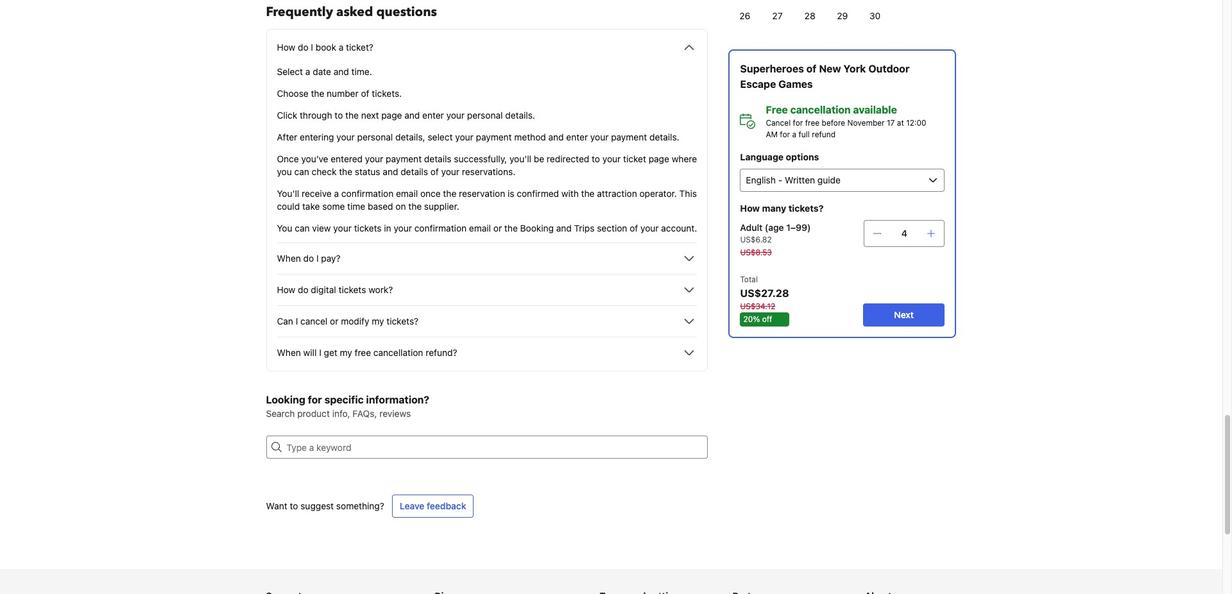 Task type: vqa. For each thing, say whether or not it's contained in the screenshot.
'AIRPORT TAXIS'
no



Task type: locate. For each thing, give the bounding box(es) containing it.
with
[[562, 188, 579, 199]]

you've
[[301, 153, 328, 164]]

free for will
[[355, 347, 371, 358]]

1 horizontal spatial payment
[[476, 132, 512, 143]]

1 horizontal spatial for
[[780, 130, 790, 139]]

2 vertical spatial to
[[290, 501, 298, 512]]

0 horizontal spatial email
[[396, 188, 418, 199]]

1 vertical spatial when
[[277, 347, 301, 358]]

1 vertical spatial confirmation
[[415, 223, 467, 234]]

a up some
[[334, 188, 339, 199]]

0 horizontal spatial my
[[340, 347, 352, 358]]

how
[[277, 42, 295, 53], [740, 203, 760, 214], [277, 284, 295, 295]]

26 November 2023 checkbox
[[729, 3, 761, 29]]

page
[[381, 110, 402, 121], [649, 153, 670, 164]]

1 vertical spatial can
[[295, 223, 310, 234]]

or down you'll receive a confirmation email once the reservation is confirmed with the attraction operator. this could take some time based on the supplier. at the top of page
[[494, 223, 502, 234]]

my right get
[[340, 347, 352, 358]]

or right the cancel on the left bottom
[[330, 316, 339, 327]]

details down select
[[424, 153, 452, 164]]

your right "view"
[[333, 223, 352, 234]]

check
[[312, 166, 337, 177]]

your right in
[[394, 223, 412, 234]]

receive
[[302, 188, 332, 199]]

suggest
[[301, 501, 334, 512]]

can right 'you'
[[295, 223, 310, 234]]

i left "pay?"
[[316, 253, 319, 264]]

how up adult
[[740, 203, 760, 214]]

details. up method
[[505, 110, 535, 121]]

1 when from the top
[[277, 253, 301, 264]]

payment down "details,"
[[386, 153, 422, 164]]

0 horizontal spatial page
[[381, 110, 402, 121]]

1 horizontal spatial to
[[335, 110, 343, 121]]

do for tickets
[[298, 284, 309, 295]]

after entering your personal details, select your payment method and enter your payment details.
[[277, 132, 680, 143]]

and right status in the top left of the page
[[383, 166, 398, 177]]

can i cancel or modify my tickets? button
[[277, 314, 697, 329]]

1 vertical spatial page
[[649, 153, 670, 164]]

the inside once you've entered your payment details successfully, you'll be redirected to your ticket page where you can check the status and details of your reservations.
[[339, 166, 352, 177]]

method
[[514, 132, 546, 143]]

date
[[313, 66, 331, 77]]

1 horizontal spatial cancellation
[[791, 104, 851, 116]]

do left book
[[298, 42, 309, 53]]

a
[[339, 42, 344, 53], [305, 66, 310, 77], [792, 130, 797, 139], [334, 188, 339, 199]]

can inside once you've entered your payment details successfully, you'll be redirected to your ticket page where you can check the status and details of your reservations.
[[294, 166, 309, 177]]

tickets? inside can i cancel or modify my tickets? dropdown button
[[387, 316, 419, 327]]

how inside the 'how do i book a ticket?' 'dropdown button'
[[277, 42, 295, 53]]

or inside how do i book a ticket? element
[[494, 223, 502, 234]]

1 vertical spatial to
[[592, 153, 600, 164]]

details up the once
[[401, 166, 428, 177]]

payment up successfully,
[[476, 132, 512, 143]]

how up select at the top left
[[277, 42, 295, 53]]

1 horizontal spatial personal
[[467, 110, 503, 121]]

frequently
[[266, 3, 333, 21]]

i right 'will'
[[319, 347, 321, 358]]

1 horizontal spatial details.
[[650, 132, 680, 143]]

1 vertical spatial or
[[330, 316, 339, 327]]

2 vertical spatial for
[[308, 394, 322, 406]]

how inside dropdown button
[[277, 284, 295, 295]]

12:00
[[907, 118, 927, 128]]

0 vertical spatial confirmation
[[341, 188, 394, 199]]

the down the 'entered' at the left top of page
[[339, 166, 352, 177]]

your up attraction
[[591, 132, 609, 143]]

i
[[311, 42, 313, 53], [316, 253, 319, 264], [296, 316, 298, 327], [319, 347, 321, 358]]

0 vertical spatial to
[[335, 110, 343, 121]]

4
[[902, 228, 908, 239]]

1 horizontal spatial or
[[494, 223, 502, 234]]

november
[[848, 118, 885, 128]]

0 horizontal spatial personal
[[357, 132, 393, 143]]

to right redirected
[[592, 153, 600, 164]]

0 vertical spatial do
[[298, 42, 309, 53]]

next
[[361, 110, 379, 121]]

0 horizontal spatial or
[[330, 316, 339, 327]]

can right the you
[[294, 166, 309, 177]]

payment inside once you've entered your payment details successfully, you'll be redirected to your ticket page where you can check the status and details of your reservations.
[[386, 153, 422, 164]]

cancellation
[[791, 104, 851, 116], [374, 347, 423, 358]]

of up the once
[[431, 166, 439, 177]]

a right book
[[339, 42, 344, 53]]

0 horizontal spatial confirmation
[[341, 188, 394, 199]]

page right next
[[381, 110, 402, 121]]

personal up the after entering your personal details, select your payment method and enter your payment details.
[[467, 110, 503, 121]]

after
[[277, 132, 297, 143]]

a inside the 'how do i book a ticket?' 'dropdown button'
[[339, 42, 344, 53]]

frequently asked questions
[[266, 3, 437, 21]]

enter up redirected
[[566, 132, 588, 143]]

1 vertical spatial tickets?
[[387, 316, 419, 327]]

when for when do i pay?
[[277, 253, 301, 264]]

operator.
[[640, 188, 677, 199]]

the left next
[[345, 110, 359, 121]]

29 November 2023 checkbox
[[827, 3, 859, 29]]

full
[[799, 130, 810, 139]]

0 horizontal spatial payment
[[386, 153, 422, 164]]

your right select
[[455, 132, 474, 143]]

Type a keyword field
[[281, 436, 708, 459]]

based
[[368, 201, 393, 212]]

confirmation
[[341, 188, 394, 199], [415, 223, 467, 234]]

free inside the when will i get my free cancellation refund? dropdown button
[[355, 347, 371, 358]]

asked
[[336, 3, 373, 21]]

for right am
[[780, 130, 790, 139]]

1 vertical spatial details.
[[650, 132, 680, 143]]

page right ticket
[[649, 153, 670, 164]]

tickets left in
[[354, 223, 382, 234]]

to down choose the number of tickets.
[[335, 110, 343, 121]]

do left "pay?"
[[303, 253, 314, 264]]

0 horizontal spatial tickets?
[[387, 316, 419, 327]]

do inside 'dropdown button'
[[298, 42, 309, 53]]

cancellation left refund?
[[374, 347, 423, 358]]

0 vertical spatial tickets?
[[789, 203, 824, 214]]

once
[[277, 153, 299, 164]]

0 horizontal spatial cancellation
[[374, 347, 423, 358]]

how for how do i book a ticket?
[[277, 42, 295, 53]]

1–99)
[[787, 222, 811, 233]]

free right get
[[355, 347, 371, 358]]

how do i book a ticket? button
[[277, 40, 697, 55]]

0 vertical spatial details.
[[505, 110, 535, 121]]

confirmation down supplier. at the top left of the page
[[415, 223, 467, 234]]

refund?
[[426, 347, 457, 358]]

personal down next
[[357, 132, 393, 143]]

the right with
[[581, 188, 595, 199]]

email inside you'll receive a confirmation email once the reservation is confirmed with the attraction operator. this could take some time based on the supplier.
[[396, 188, 418, 199]]

1 vertical spatial tickets
[[339, 284, 366, 295]]

will
[[303, 347, 317, 358]]

adult (age 1–99) us$6.82
[[740, 222, 811, 245]]

for inside looking for specific information? search product info, faqs, reviews
[[308, 394, 322, 406]]

my right modify
[[372, 316, 384, 327]]

email up on
[[396, 188, 418, 199]]

personal
[[467, 110, 503, 121], [357, 132, 393, 143]]

am
[[766, 130, 778, 139]]

2 horizontal spatial to
[[592, 153, 600, 164]]

0 vertical spatial for
[[793, 118, 803, 128]]

0 horizontal spatial free
[[355, 347, 371, 358]]

can
[[277, 316, 293, 327]]

how for how many tickets?
[[740, 203, 760, 214]]

1 vertical spatial email
[[469, 223, 491, 234]]

refund
[[812, 130, 836, 139]]

0 vertical spatial free
[[805, 118, 820, 128]]

how up can
[[277, 284, 295, 295]]

2 vertical spatial do
[[298, 284, 309, 295]]

when
[[277, 253, 301, 264], [277, 347, 301, 358]]

1 vertical spatial details
[[401, 166, 428, 177]]

book
[[316, 42, 336, 53]]

in
[[384, 223, 391, 234]]

next button
[[863, 304, 945, 327]]

1 vertical spatial cancellation
[[374, 347, 423, 358]]

and up redirected
[[549, 132, 564, 143]]

1 horizontal spatial page
[[649, 153, 670, 164]]

0 vertical spatial email
[[396, 188, 418, 199]]

tickets? up 1–99)
[[789, 203, 824, 214]]

is
[[508, 188, 515, 199]]

1 vertical spatial do
[[303, 253, 314, 264]]

tickets
[[354, 223, 382, 234], [339, 284, 366, 295]]

next
[[894, 309, 914, 320]]

a inside you'll receive a confirmation email once the reservation is confirmed with the attraction operator. this could take some time based on the supplier.
[[334, 188, 339, 199]]

enter
[[422, 110, 444, 121], [566, 132, 588, 143]]

2 when from the top
[[277, 347, 301, 358]]

for
[[793, 118, 803, 128], [780, 130, 790, 139], [308, 394, 322, 406]]

27 November 2023 checkbox
[[761, 3, 794, 29]]

want to suggest something?
[[266, 501, 384, 512]]

details. up where
[[650, 132, 680, 143]]

0 vertical spatial tickets
[[354, 223, 382, 234]]

details.
[[505, 110, 535, 121], [650, 132, 680, 143]]

once you've entered your payment details successfully, you'll be redirected to your ticket page where you can check the status and details of your reservations.
[[277, 153, 697, 177]]

you'll receive a confirmation email once the reservation is confirmed with the attraction operator. this could take some time based on the supplier.
[[277, 188, 697, 212]]

for up 'product'
[[308, 394, 322, 406]]

choose the number of tickets.
[[277, 88, 402, 99]]

0 vertical spatial or
[[494, 223, 502, 234]]

to right want
[[290, 501, 298, 512]]

superheroes of new york outdoor escape games
[[740, 63, 910, 90]]

to inside once you've entered your payment details successfully, you'll be redirected to your ticket page where you can check the status and details of your reservations.
[[592, 153, 600, 164]]

to
[[335, 110, 343, 121], [592, 153, 600, 164], [290, 501, 298, 512]]

tickets inside how do i book a ticket? element
[[354, 223, 382, 234]]

a left the full
[[792, 130, 797, 139]]

tickets left work?
[[339, 284, 366, 295]]

info,
[[332, 408, 350, 419]]

0 horizontal spatial to
[[290, 501, 298, 512]]

the up through
[[311, 88, 324, 99]]

0 vertical spatial can
[[294, 166, 309, 177]]

number
[[327, 88, 359, 99]]

i inside 'dropdown button'
[[311, 42, 313, 53]]

email
[[396, 188, 418, 199], [469, 223, 491, 234]]

1 vertical spatial free
[[355, 347, 371, 358]]

ticket
[[623, 153, 646, 164]]

1 vertical spatial enter
[[566, 132, 588, 143]]

select a date and time.
[[277, 66, 372, 77]]

free up the full
[[805, 118, 820, 128]]

i left book
[[311, 42, 313, 53]]

questions
[[376, 3, 437, 21]]

when down 'you'
[[277, 253, 301, 264]]

1 horizontal spatial email
[[469, 223, 491, 234]]

1 horizontal spatial confirmation
[[415, 223, 467, 234]]

confirmation up time
[[341, 188, 394, 199]]

when will i get my free cancellation refund?
[[277, 347, 457, 358]]

page inside once you've entered your payment details successfully, you'll be redirected to your ticket page where you can check the status and details of your reservations.
[[649, 153, 670, 164]]

cancel
[[301, 316, 328, 327]]

cancellation up before at the right top
[[791, 104, 851, 116]]

the right on
[[408, 201, 422, 212]]

of left 'new'
[[807, 63, 817, 74]]

2 vertical spatial how
[[277, 284, 295, 295]]

can i cancel or modify my tickets?
[[277, 316, 419, 327]]

1 vertical spatial how
[[740, 203, 760, 214]]

1 horizontal spatial free
[[805, 118, 820, 128]]

for up the full
[[793, 118, 803, 128]]

some
[[322, 201, 345, 212]]

1 horizontal spatial my
[[372, 316, 384, 327]]

0 vertical spatial enter
[[422, 110, 444, 121]]

you'll
[[277, 188, 299, 199]]

0 horizontal spatial for
[[308, 394, 322, 406]]

total us$27.28 us$34.12 20% off
[[740, 275, 789, 324]]

be
[[534, 153, 544, 164]]

your up status in the top left of the page
[[365, 153, 383, 164]]

0 vertical spatial how
[[277, 42, 295, 53]]

tickets inside dropdown button
[[339, 284, 366, 295]]

enter up select
[[422, 110, 444, 121]]

2 horizontal spatial for
[[793, 118, 803, 128]]

tickets?
[[789, 203, 824, 214], [387, 316, 419, 327]]

details
[[424, 153, 452, 164], [401, 166, 428, 177]]

your down successfully,
[[441, 166, 460, 177]]

of right section
[[630, 223, 638, 234]]

details,
[[395, 132, 425, 143]]

when left 'will'
[[277, 347, 301, 358]]

when will i get my free cancellation refund? button
[[277, 345, 697, 361]]

product
[[297, 408, 330, 419]]

before
[[822, 118, 846, 128]]

email down you'll receive a confirmation email once the reservation is confirmed with the attraction operator. this could take some time based on the supplier. at the top of page
[[469, 223, 491, 234]]

tickets? down work?
[[387, 316, 419, 327]]

payment up ticket
[[611, 132, 647, 143]]

free inside free cancellation available cancel for free before november 17 at 12:00 am for a full refund
[[805, 118, 820, 128]]

do left digital
[[298, 284, 309, 295]]

confirmation inside you'll receive a confirmation email once the reservation is confirmed with the attraction operator. this could take some time based on the supplier.
[[341, 188, 394, 199]]

0 vertical spatial when
[[277, 253, 301, 264]]

0 vertical spatial cancellation
[[791, 104, 851, 116]]

27
[[773, 10, 783, 21]]

leave feedback
[[400, 501, 466, 512]]



Task type: describe. For each thing, give the bounding box(es) containing it.
reservation
[[459, 188, 505, 199]]

and left trips on the top left of the page
[[556, 223, 572, 234]]

i right can
[[296, 316, 298, 327]]

1 horizontal spatial tickets?
[[789, 203, 824, 214]]

the up supplier. at the top left of the page
[[443, 188, 457, 199]]

information?
[[366, 394, 429, 406]]

when for when will i get my free cancellation refund?
[[277, 347, 301, 358]]

0 vertical spatial my
[[372, 316, 384, 327]]

many
[[762, 203, 787, 214]]

time.
[[352, 66, 372, 77]]

free
[[766, 104, 788, 116]]

you
[[277, 223, 292, 234]]

28 November 2023 checkbox
[[794, 3, 827, 29]]

tickets.
[[372, 88, 402, 99]]

select
[[277, 66, 303, 77]]

section
[[597, 223, 627, 234]]

0 vertical spatial details
[[424, 153, 452, 164]]

take
[[302, 201, 320, 212]]

of inside once you've entered your payment details successfully, you'll be redirected to your ticket page where you can check the status and details of your reservations.
[[431, 166, 439, 177]]

leave feedback button
[[392, 495, 474, 518]]

select
[[428, 132, 453, 143]]

the left booking
[[505, 223, 518, 234]]

faqs,
[[353, 408, 377, 419]]

booking
[[520, 223, 554, 234]]

get
[[324, 347, 338, 358]]

cancel
[[766, 118, 791, 128]]

language options
[[740, 152, 819, 162]]

cancellation inside dropdown button
[[374, 347, 423, 358]]

attraction
[[597, 188, 637, 199]]

adult
[[740, 222, 763, 233]]

leave
[[400, 501, 425, 512]]

your left account.
[[641, 223, 659, 234]]

do for pay?
[[303, 253, 314, 264]]

total
[[740, 275, 758, 284]]

i for get
[[319, 347, 321, 358]]

you can view your tickets in your confirmation email or the booking and trips section of your account.
[[277, 223, 697, 234]]

new
[[819, 63, 841, 74]]

of inside the superheroes of new york outdoor escape games
[[807, 63, 817, 74]]

(age
[[765, 222, 784, 233]]

entering
[[300, 132, 334, 143]]

through
[[300, 110, 332, 121]]

this
[[680, 188, 697, 199]]

2 horizontal spatial payment
[[611, 132, 647, 143]]

status
[[355, 166, 380, 177]]

where
[[672, 153, 697, 164]]

a left date
[[305, 66, 310, 77]]

your up select
[[447, 110, 465, 121]]

0 vertical spatial personal
[[467, 110, 503, 121]]

account.
[[661, 223, 697, 234]]

how do i book a ticket? element
[[277, 55, 697, 235]]

york
[[844, 63, 866, 74]]

entered
[[331, 153, 363, 164]]

when do i pay? button
[[277, 251, 697, 266]]

1 vertical spatial my
[[340, 347, 352, 358]]

28
[[805, 10, 816, 21]]

how do digital tickets work? button
[[277, 282, 697, 298]]

redirected
[[547, 153, 590, 164]]

0 horizontal spatial enter
[[422, 110, 444, 121]]

30
[[870, 10, 881, 21]]

at
[[897, 118, 904, 128]]

how for how do digital tickets work?
[[277, 284, 295, 295]]

looking
[[266, 394, 305, 406]]

your left ticket
[[603, 153, 621, 164]]

and right date
[[334, 66, 349, 77]]

when do i pay?
[[277, 253, 341, 264]]

choose
[[277, 88, 309, 99]]

how do i book a ticket?
[[277, 42, 374, 53]]

how do digital tickets work?
[[277, 284, 393, 295]]

and inside once you've entered your payment details successfully, you'll be redirected to your ticket page where you can check the status and details of your reservations.
[[383, 166, 398, 177]]

cancellation inside free cancellation available cancel for free before november 17 at 12:00 am for a full refund
[[791, 104, 851, 116]]

us$6.82
[[740, 235, 772, 245]]

trips
[[574, 223, 595, 234]]

i for book
[[311, 42, 313, 53]]

or inside dropdown button
[[330, 316, 339, 327]]

1 horizontal spatial enter
[[566, 132, 588, 143]]

of left tickets.
[[361, 88, 369, 99]]

escape
[[740, 78, 776, 90]]

view
[[312, 223, 331, 234]]

ticket?
[[346, 42, 374, 53]]

and up "details,"
[[405, 110, 420, 121]]

1 vertical spatial personal
[[357, 132, 393, 143]]

on
[[396, 201, 406, 212]]

30 November 2023 checkbox
[[859, 3, 892, 29]]

looking for specific information? search product info, faqs, reviews
[[266, 394, 429, 419]]

free for cancellation
[[805, 118, 820, 128]]

feedback
[[427, 501, 466, 512]]

17
[[887, 118, 895, 128]]

reviews
[[380, 408, 411, 419]]

how many tickets?
[[740, 203, 824, 214]]

successfully,
[[454, 153, 507, 164]]

do for book
[[298, 42, 309, 53]]

0 horizontal spatial details.
[[505, 110, 535, 121]]

us$8.53
[[740, 248, 772, 257]]

pay?
[[321, 253, 341, 264]]

search
[[266, 408, 295, 419]]

you
[[277, 166, 292, 177]]

20%
[[744, 315, 760, 324]]

you'll
[[510, 153, 532, 164]]

available
[[853, 104, 897, 116]]

click through to the next page and enter your personal details.
[[277, 110, 535, 121]]

your up the 'entered' at the left top of page
[[337, 132, 355, 143]]

a inside free cancellation available cancel for free before november 17 at 12:00 am for a full refund
[[792, 130, 797, 139]]

outdoor
[[869, 63, 910, 74]]

specific
[[325, 394, 364, 406]]

options
[[786, 152, 819, 162]]

i for pay?
[[316, 253, 319, 264]]

confirmed
[[517, 188, 559, 199]]

supplier.
[[424, 201, 459, 212]]

0 vertical spatial page
[[381, 110, 402, 121]]

could
[[277, 201, 300, 212]]

1 vertical spatial for
[[780, 130, 790, 139]]

modify
[[341, 316, 369, 327]]

free cancellation available cancel for free before november 17 at 12:00 am for a full refund
[[766, 104, 927, 139]]



